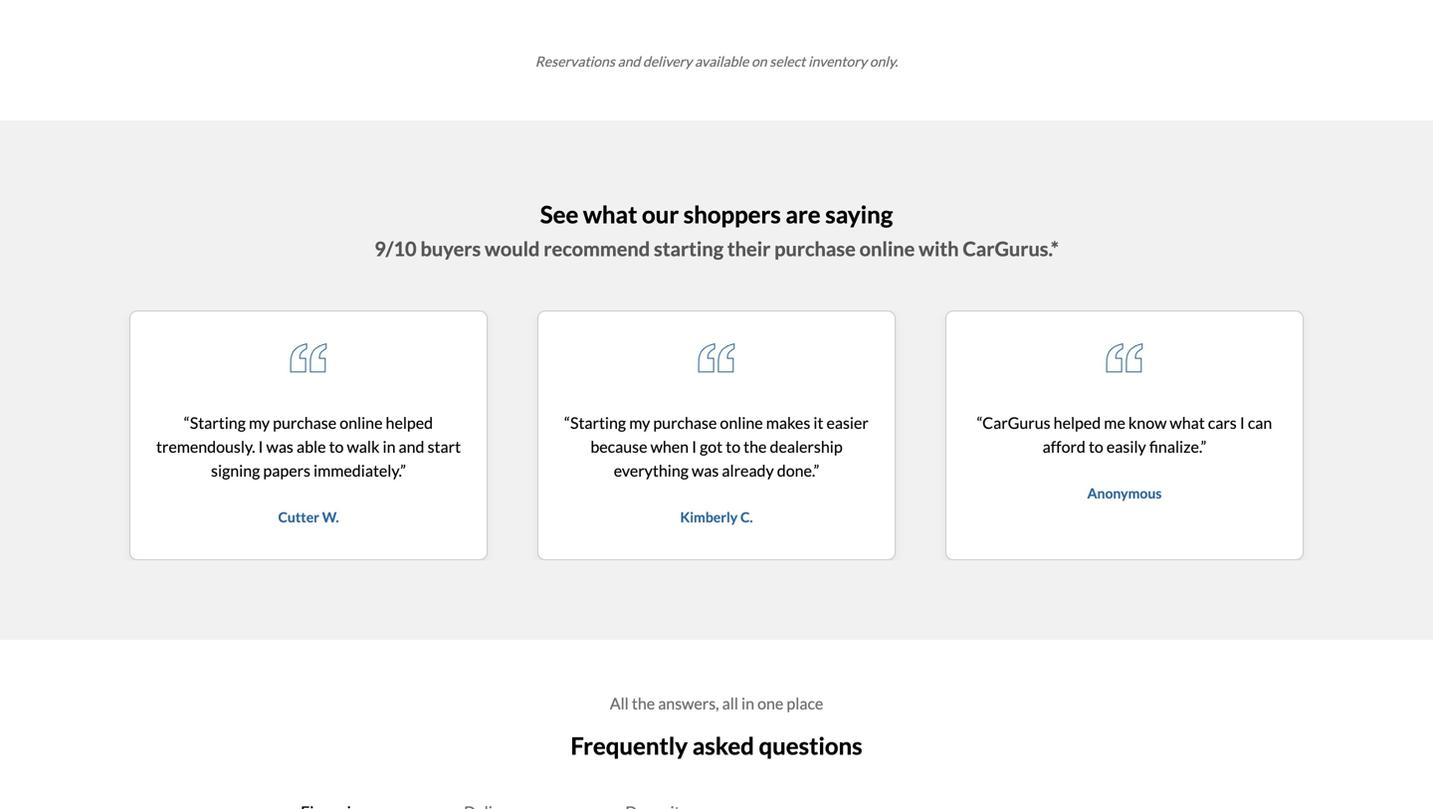 Task type: describe. For each thing, give the bounding box(es) containing it.
starting for because
[[570, 413, 626, 432]]

1 horizontal spatial and
[[618, 53, 640, 70]]

know
[[1129, 413, 1167, 432]]

on
[[751, 53, 767, 70]]

shoppers
[[683, 200, 781, 229]]

select
[[770, 53, 806, 70]]

easier
[[827, 413, 869, 432]]

in inside starting my purchase online helped tremendously. i was able to walk in and start signing papers immediately.
[[383, 437, 396, 456]]

1 tab from the left
[[255, 792, 414, 809]]

me
[[1104, 413, 1125, 432]]

purchase inside see what our shoppers are saying 9/10 buyers would recommend starting their purchase online with cargurus.*
[[774, 237, 856, 261]]

what inside see what our shoppers are saying 9/10 buyers would recommend starting their purchase online with cargurus.*
[[583, 200, 637, 229]]

walk
[[347, 437, 380, 456]]

my for because
[[629, 413, 650, 432]]

what inside "cargurus helped me know what cars i can afford to easily finalize."
[[1170, 413, 1205, 432]]

helped inside starting my purchase online helped tremendously. i was able to walk in and start signing papers immediately.
[[386, 413, 433, 432]]

purchase for starting my purchase online makes it easier because when i got to the dealership everything was already done.
[[653, 413, 717, 432]]

and inside starting my purchase online helped tremendously. i was able to walk in and start signing papers immediately.
[[399, 437, 424, 456]]

questions
[[759, 731, 863, 760]]

place
[[787, 694, 823, 713]]

i for can
[[1240, 413, 1245, 432]]

would
[[485, 237, 540, 261]]

got
[[700, 437, 723, 456]]

with
[[919, 237, 959, 261]]

afford
[[1043, 437, 1086, 456]]

i inside starting my purchase online makes it easier because when i got to the dealership everything was already done.
[[692, 437, 697, 456]]

cargurus.*
[[963, 237, 1059, 261]]

their
[[727, 237, 771, 261]]

the inside starting my purchase online makes it easier because when i got to the dealership everything was already done.
[[744, 437, 767, 456]]

cargurus
[[982, 413, 1051, 432]]

anonymous
[[1087, 485, 1162, 502]]

kimberly
[[680, 509, 738, 525]]

easily
[[1107, 437, 1146, 456]]

purchase for starting my purchase online helped tremendously. i was able to walk in and start signing papers immediately.
[[273, 413, 337, 432]]

all the answers, all in one place
[[610, 694, 823, 713]]

everything
[[614, 461, 689, 480]]

only.
[[870, 53, 898, 70]]

finalize.
[[1149, 437, 1201, 456]]

cutter
[[278, 509, 319, 525]]

our
[[642, 200, 679, 229]]

already
[[722, 461, 774, 480]]

i for was
[[258, 437, 263, 456]]

to inside starting my purchase online makes it easier because when i got to the dealership everything was already done.
[[726, 437, 741, 456]]

cutter w.
[[278, 509, 339, 525]]



Task type: vqa. For each thing, say whether or not it's contained in the screenshot.
'Lotus'
no



Task type: locate. For each thing, give the bounding box(es) containing it.
0 vertical spatial in
[[383, 437, 396, 456]]

online for starting my purchase online helped tremendously. i was able to walk in and start signing papers immediately.
[[340, 413, 383, 432]]

it
[[813, 413, 823, 432]]

1 vertical spatial what
[[1170, 413, 1205, 432]]

and
[[618, 53, 640, 70], [399, 437, 424, 456]]

cars
[[1208, 413, 1237, 432]]

was up papers
[[266, 437, 293, 456]]

9/10
[[374, 237, 417, 261]]

online inside starting my purchase online helped tremendously. i was able to walk in and start signing papers immediately.
[[340, 413, 383, 432]]

i inside "cargurus helped me know what cars i can afford to easily finalize."
[[1240, 413, 1245, 432]]

online down saying
[[860, 237, 915, 261]]

1 vertical spatial in
[[742, 694, 754, 713]]

dealership
[[770, 437, 843, 456]]

my inside starting my purchase online makes it easier because when i got to the dealership everything was already done.
[[629, 413, 650, 432]]

starting inside starting my purchase online makes it easier because when i got to the dealership everything was already done.
[[570, 413, 626, 432]]

1 helped from the left
[[386, 413, 433, 432]]

helped inside "cargurus helped me know what cars i can afford to easily finalize."
[[1054, 413, 1101, 432]]

0 horizontal spatial online
[[340, 413, 383, 432]]

starting my purchase online makes it easier because when i got to the dealership everything was already done.
[[570, 413, 869, 480]]

frequently
[[571, 731, 688, 760]]

0 horizontal spatial and
[[399, 437, 424, 456]]

purchase
[[774, 237, 856, 261], [273, 413, 337, 432], [653, 413, 717, 432]]

and left start
[[399, 437, 424, 456]]

in right walk
[[383, 437, 396, 456]]

delivery
[[643, 53, 692, 70]]

because
[[591, 437, 647, 456]]

recommend
[[544, 237, 650, 261]]

1 starting from the left
[[190, 413, 246, 432]]

my
[[249, 413, 270, 432], [629, 413, 650, 432]]

in
[[383, 437, 396, 456], [742, 694, 754, 713]]

0 horizontal spatial i
[[258, 437, 263, 456]]

available
[[695, 53, 749, 70]]

0 horizontal spatial my
[[249, 413, 270, 432]]

was
[[266, 437, 293, 456], [692, 461, 719, 480]]

3 to from the left
[[1089, 437, 1104, 456]]

2 to from the left
[[726, 437, 741, 456]]

0 horizontal spatial helped
[[386, 413, 433, 432]]

1 horizontal spatial to
[[726, 437, 741, 456]]

inventory
[[808, 53, 867, 70]]

see what our shoppers are saying 9/10 buyers would recommend starting their purchase online with cargurus.*
[[374, 200, 1059, 261]]

i left can
[[1240, 413, 1245, 432]]

helped up start
[[386, 413, 433, 432]]

online
[[860, 237, 915, 261], [340, 413, 383, 432], [720, 413, 763, 432]]

starting
[[190, 413, 246, 432], [570, 413, 626, 432]]

1 to from the left
[[329, 437, 344, 456]]

was inside starting my purchase online helped tremendously. i was able to walk in and start signing papers immediately.
[[266, 437, 293, 456]]

starting my purchase online helped tremendously. i was able to walk in and start signing papers immediately.
[[156, 413, 461, 480]]

papers
[[263, 461, 310, 480]]

i inside starting my purchase online helped tremendously. i was able to walk in and start signing papers immediately.
[[258, 437, 263, 456]]

start
[[428, 437, 461, 456]]

2 horizontal spatial to
[[1089, 437, 1104, 456]]

tremendously.
[[156, 437, 255, 456]]

starting inside starting my purchase online helped tremendously. i was able to walk in and start signing papers immediately.
[[190, 413, 246, 432]]

cargurus helped me know what cars i can afford to easily finalize.
[[982, 413, 1272, 456]]

1 horizontal spatial i
[[692, 437, 697, 456]]

what
[[583, 200, 637, 229], [1170, 413, 1205, 432]]

can
[[1248, 413, 1272, 432]]

able
[[297, 437, 326, 456]]

makes
[[766, 413, 810, 432]]

to right able
[[329, 437, 344, 456]]

i left got
[[692, 437, 697, 456]]

to
[[329, 437, 344, 456], [726, 437, 741, 456], [1089, 437, 1104, 456]]

reservations
[[535, 53, 615, 70]]

0 vertical spatial what
[[583, 200, 637, 229]]

1 horizontal spatial the
[[744, 437, 767, 456]]

2 horizontal spatial i
[[1240, 413, 1245, 432]]

online up walk
[[340, 413, 383, 432]]

0 horizontal spatial starting
[[190, 413, 246, 432]]

frequently asked questions
[[571, 731, 863, 760]]

0 horizontal spatial was
[[266, 437, 293, 456]]

the up already
[[744, 437, 767, 456]]

to inside "cargurus helped me know what cars i can afford to easily finalize."
[[1089, 437, 1104, 456]]

1 horizontal spatial helped
[[1054, 413, 1101, 432]]

was down got
[[692, 461, 719, 480]]

i up signing
[[258, 437, 263, 456]]

online inside starting my purchase online makes it easier because when i got to the dealership everything was already done.
[[720, 413, 763, 432]]

online inside see what our shoppers are saying 9/10 buyers would recommend starting their purchase online with cargurus.*
[[860, 237, 915, 261]]

tab
[[255, 792, 414, 809], [414, 792, 573, 809], [573, 792, 733, 809]]

1 horizontal spatial was
[[692, 461, 719, 480]]

tab list
[[255, 792, 1178, 809]]

0 vertical spatial the
[[744, 437, 767, 456]]

purchase inside starting my purchase online makes it easier because when i got to the dealership everything was already done.
[[653, 413, 717, 432]]

0 horizontal spatial what
[[583, 200, 637, 229]]

in right all
[[742, 694, 754, 713]]

to for cargurus
[[1089, 437, 1104, 456]]

to right got
[[726, 437, 741, 456]]

i
[[1240, 413, 1245, 432], [258, 437, 263, 456], [692, 437, 697, 456]]

starting up the tremendously.
[[190, 413, 246, 432]]

0 vertical spatial and
[[618, 53, 640, 70]]

helped
[[386, 413, 433, 432], [1054, 413, 1101, 432]]

one
[[758, 694, 784, 713]]

what up recommend
[[583, 200, 637, 229]]

1 my from the left
[[249, 413, 270, 432]]

all
[[610, 694, 629, 713]]

immediately.
[[314, 461, 400, 480]]

2 horizontal spatial purchase
[[774, 237, 856, 261]]

2 starting from the left
[[570, 413, 626, 432]]

w.
[[322, 509, 339, 525]]

purchase down are
[[774, 237, 856, 261]]

starting
[[654, 237, 724, 261]]

0 horizontal spatial the
[[632, 694, 655, 713]]

all
[[722, 694, 738, 713]]

purchase up able
[[273, 413, 337, 432]]

2 tab from the left
[[414, 792, 573, 809]]

saying
[[825, 200, 893, 229]]

1 horizontal spatial my
[[629, 413, 650, 432]]

my for was
[[249, 413, 270, 432]]

starting for was
[[190, 413, 246, 432]]

starting up because on the left bottom of the page
[[570, 413, 626, 432]]

and left delivery at the top of the page
[[618, 53, 640, 70]]

my up because on the left bottom of the page
[[629, 413, 650, 432]]

are
[[786, 200, 821, 229]]

1 horizontal spatial in
[[742, 694, 754, 713]]

0 vertical spatial was
[[266, 437, 293, 456]]

1 vertical spatial the
[[632, 694, 655, 713]]

to for starting
[[329, 437, 344, 456]]

answers,
[[658, 694, 719, 713]]

1 vertical spatial and
[[399, 437, 424, 456]]

reservations and delivery available on select inventory only.
[[535, 53, 898, 70]]

the
[[744, 437, 767, 456], [632, 694, 655, 713]]

to inside starting my purchase online helped tremendously. i was able to walk in and start signing papers immediately.
[[329, 437, 344, 456]]

0 horizontal spatial in
[[383, 437, 396, 456]]

what up the finalize.
[[1170, 413, 1205, 432]]

c.
[[740, 509, 753, 525]]

when
[[650, 437, 689, 456]]

done.
[[777, 461, 814, 480]]

1 horizontal spatial purchase
[[653, 413, 717, 432]]

1 horizontal spatial what
[[1170, 413, 1205, 432]]

1 horizontal spatial online
[[720, 413, 763, 432]]

buyers
[[420, 237, 481, 261]]

1 horizontal spatial starting
[[570, 413, 626, 432]]

asked
[[692, 731, 754, 760]]

purchase up when
[[653, 413, 717, 432]]

kimberly c.
[[680, 509, 753, 525]]

my inside starting my purchase online helped tremendously. i was able to walk in and start signing papers immediately.
[[249, 413, 270, 432]]

purchase inside starting my purchase online helped tremendously. i was able to walk in and start signing papers immediately.
[[273, 413, 337, 432]]

was inside starting my purchase online makes it easier because when i got to the dealership everything was already done.
[[692, 461, 719, 480]]

online for starting my purchase online makes it easier because when i got to the dealership everything was already done.
[[720, 413, 763, 432]]

my up signing
[[249, 413, 270, 432]]

2 horizontal spatial online
[[860, 237, 915, 261]]

3 tab from the left
[[573, 792, 733, 809]]

1 vertical spatial was
[[692, 461, 719, 480]]

signing
[[211, 461, 260, 480]]

0 horizontal spatial purchase
[[273, 413, 337, 432]]

0 horizontal spatial to
[[329, 437, 344, 456]]

helped up afford
[[1054, 413, 1101, 432]]

2 my from the left
[[629, 413, 650, 432]]

online up got
[[720, 413, 763, 432]]

see
[[540, 200, 579, 229]]

the right 'all' on the bottom of the page
[[632, 694, 655, 713]]

2 helped from the left
[[1054, 413, 1101, 432]]

to left 'easily'
[[1089, 437, 1104, 456]]



